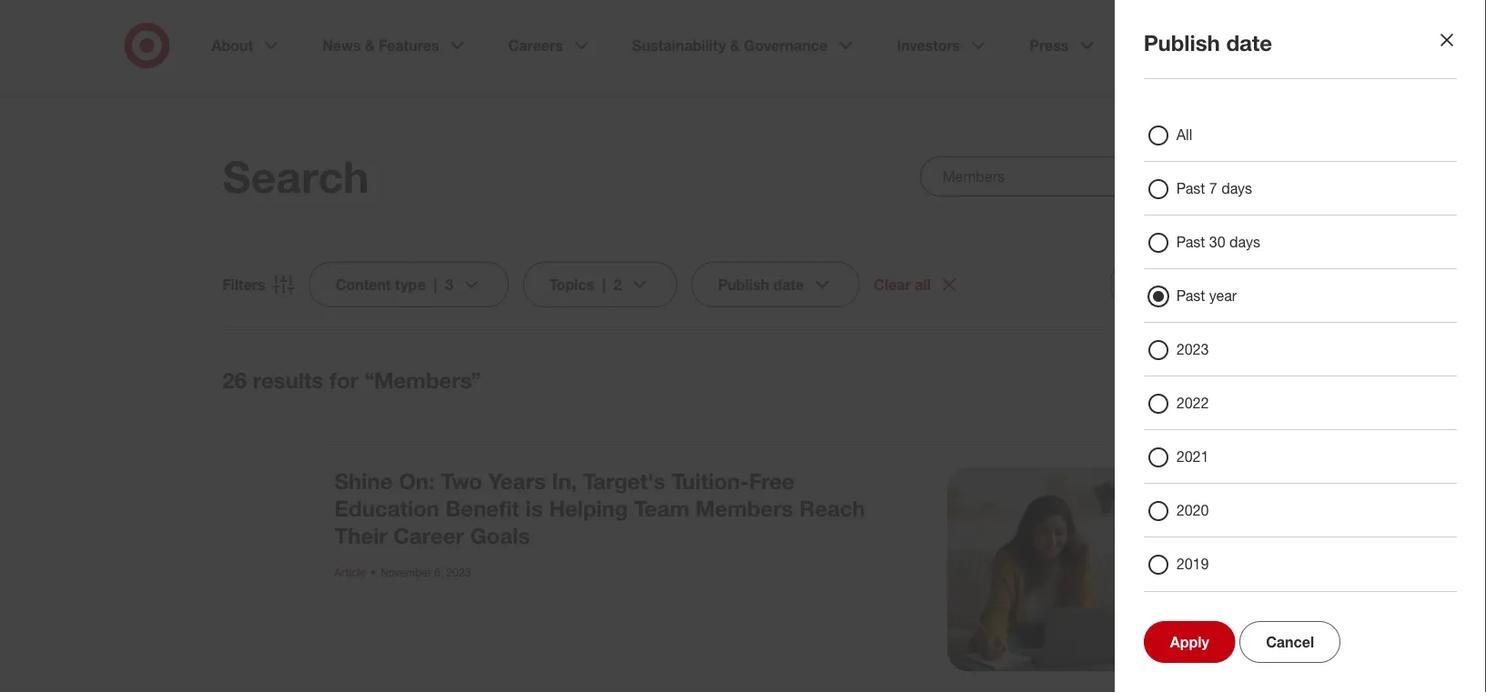 Task type: describe. For each thing, give the bounding box(es) containing it.
tuition-
[[672, 468, 749, 495]]

publish date inside 'button'
[[719, 276, 804, 294]]

publish inside 'button'
[[719, 276, 770, 294]]

reach
[[800, 496, 866, 522]]

filters
[[223, 276, 266, 294]]

26 results for "members"
[[223, 367, 481, 394]]

in,
[[552, 468, 577, 495]]

for
[[330, 367, 359, 394]]

clear all button
[[874, 274, 961, 296]]

Past 30 days radio
[[1148, 232, 1170, 254]]

article
[[335, 566, 366, 580]]

shine on: two years in, target's tuition-free education benefit is helping team members reach their career goals
[[335, 468, 866, 550]]

2021 radio
[[1148, 447, 1170, 469]]

benefit
[[446, 496, 520, 522]]

publish inside dialog
[[1144, 30, 1221, 56]]

year
[[1210, 287, 1238, 305]]

on:
[[399, 468, 435, 495]]

target's
[[583, 468, 666, 495]]

a person in a yellow sweater sits while working at a laptop. image
[[948, 468, 1152, 672]]

All radio
[[1148, 125, 1170, 147]]

2022 radio
[[1148, 393, 1170, 415]]

free
[[749, 468, 795, 495]]

past for past 30 days
[[1177, 233, 1206, 251]]

members
[[696, 496, 794, 522]]

past year
[[1177, 287, 1238, 305]]

past 7 days
[[1177, 179, 1253, 197]]

their
[[335, 523, 388, 550]]

apply
[[1171, 634, 1210, 651]]

apply button
[[1144, 622, 1236, 664]]

"members"
[[365, 367, 481, 394]]

type  |  3
[[395, 276, 454, 294]]

article link
[[335, 566, 366, 580]]

search
[[223, 150, 369, 203]]

0 horizontal spatial 2023
[[447, 566, 471, 580]]

years
[[489, 468, 546, 495]]



Task type: vqa. For each thing, say whether or not it's contained in the screenshot.
the left the for
no



Task type: locate. For each thing, give the bounding box(es) containing it.
helping
[[549, 496, 628, 522]]

publish date dialog
[[0, 0, 1487, 693]]

clear
[[874, 276, 911, 294]]

past for past 7 days
[[1177, 179, 1206, 197]]

days
[[1222, 179, 1253, 197], [1230, 233, 1261, 251]]

1 horizontal spatial publish date
[[1144, 30, 1273, 56]]

date inside publish date dialog
[[1227, 30, 1273, 56]]

1 vertical spatial publish
[[719, 276, 770, 294]]

topics  |  2 button
[[524, 262, 678, 308]]

goals
[[470, 523, 530, 550]]

1 horizontal spatial date
[[1227, 30, 1273, 56]]

2023 right 2023 radio
[[1177, 341, 1210, 358]]

date inside publish date 'button'
[[774, 276, 804, 294]]

publish
[[1144, 30, 1221, 56], [719, 276, 770, 294]]

0 horizontal spatial date
[[774, 276, 804, 294]]

cancel button
[[1240, 622, 1341, 664]]

2020 radio
[[1148, 501, 1170, 523]]

days right 7
[[1222, 179, 1253, 197]]

2020
[[1177, 502, 1210, 519]]

2023 inside publish date dialog
[[1177, 341, 1210, 358]]

publish date button
[[692, 262, 860, 308]]

career
[[394, 523, 464, 550]]

publish date inside dialog
[[1144, 30, 1273, 56]]

shine
[[335, 468, 393, 495]]

2022
[[1177, 394, 1210, 412]]

1 vertical spatial publish date
[[719, 276, 804, 294]]

past left year
[[1177, 287, 1206, 305]]

content type  |  3 button
[[309, 262, 509, 308]]

3 past from the top
[[1177, 287, 1206, 305]]

all
[[915, 276, 931, 294]]

past left 30
[[1177, 233, 1206, 251]]

past
[[1177, 179, 1206, 197], [1177, 233, 1206, 251], [1177, 287, 1206, 305]]

Past 7 days radio
[[1148, 178, 1170, 200]]

2 vertical spatial past
[[1177, 287, 1206, 305]]

7
[[1210, 179, 1218, 197]]

two
[[441, 468, 483, 495]]

2023 right the 6,
[[447, 566, 471, 580]]

30
[[1210, 233, 1226, 251]]

past left 7
[[1177, 179, 1206, 197]]

0 vertical spatial days
[[1222, 179, 1253, 197]]

content type  |  3
[[336, 276, 454, 294]]

0 vertical spatial date
[[1227, 30, 1273, 56]]

education
[[335, 496, 440, 522]]

results
[[253, 367, 324, 394]]

date
[[1227, 30, 1273, 56], [774, 276, 804, 294]]

all
[[1177, 126, 1193, 143]]

past for past year
[[1177, 287, 1206, 305]]

november
[[381, 566, 432, 580]]

content
[[336, 276, 391, 294]]

1 vertical spatial date
[[774, 276, 804, 294]]

2021
[[1177, 448, 1210, 466]]

26
[[223, 367, 247, 394]]

1 vertical spatial past
[[1177, 233, 1206, 251]]

2 past from the top
[[1177, 233, 1206, 251]]

shine on: two years in, target's tuition-free education benefit is helping team members reach their career goals link
[[335, 468, 866, 550]]

0 vertical spatial past
[[1177, 179, 1206, 197]]

is
[[526, 496, 543, 522]]

2023 radio
[[1148, 340, 1170, 361]]

team
[[635, 496, 690, 522]]

1 vertical spatial days
[[1230, 233, 1261, 251]]

days right 30
[[1230, 233, 1261, 251]]

publish date
[[1144, 30, 1273, 56], [719, 276, 804, 294]]

Past year radio
[[1148, 286, 1170, 308]]

Search search field
[[921, 157, 1264, 197]]

1 past from the top
[[1177, 179, 1206, 197]]

past 30 days
[[1177, 233, 1261, 251]]

days for past 30 days
[[1230, 233, 1261, 251]]

days for past 7 days
[[1222, 179, 1253, 197]]

2019 radio
[[1148, 555, 1170, 576]]

cancel
[[1267, 634, 1315, 651]]

1 vertical spatial 2023
[[447, 566, 471, 580]]

0 vertical spatial publish
[[1144, 30, 1221, 56]]

2023
[[1177, 341, 1210, 358], [447, 566, 471, 580]]

1 horizontal spatial publish
[[1144, 30, 1221, 56]]

2019
[[1177, 555, 1210, 573]]

0 vertical spatial 2023
[[1177, 341, 1210, 358]]

0 horizontal spatial publish date
[[719, 276, 804, 294]]

topics  |  2
[[550, 276, 622, 294]]

0 horizontal spatial publish
[[719, 276, 770, 294]]

6,
[[435, 566, 444, 580]]

clear all
[[874, 276, 931, 294]]

november 6, 2023
[[381, 566, 471, 580]]

1 horizontal spatial 2023
[[1177, 341, 1210, 358]]

0 vertical spatial publish date
[[1144, 30, 1273, 56]]



